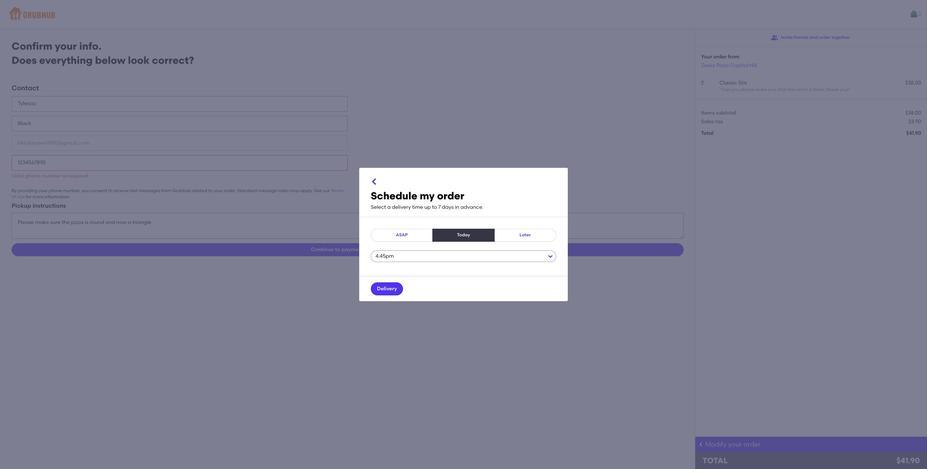Task type: locate. For each thing, give the bounding box(es) containing it.
continue to payment method
[[311, 246, 385, 253]]

from up zeeks pizza capitol hill link
[[729, 54, 740, 60]]

tax
[[716, 118, 724, 125]]

1 horizontal spatial "
[[849, 87, 851, 92]]

0 vertical spatial you
[[732, 87, 740, 92]]

pizza
[[717, 62, 729, 68]]

"
[[720, 87, 722, 92], [849, 87, 851, 92]]

subtotal
[[716, 110, 737, 116]]

$38.00 for $38.00
[[906, 110, 922, 116]]

your right modify
[[729, 440, 743, 448]]

0 vertical spatial is
[[810, 87, 813, 92]]

of
[[12, 194, 16, 199]]

total down modify
[[703, 456, 729, 465]]

svg image
[[370, 177, 379, 186]]

valid phone number is required
[[12, 173, 88, 179]]

may
[[290, 188, 299, 193]]

1 horizontal spatial from
[[729, 54, 740, 60]]

schedule
[[371, 190, 418, 202]]

$38.00 inside $38.00 " can you please make sure that the ranch is there, thank you! "
[[906, 80, 922, 86]]

modify
[[706, 440, 727, 448]]

asap button
[[371, 229, 433, 242]]

delivery
[[392, 204, 411, 210]]

below
[[95, 54, 126, 66]]

invite friends and order together
[[782, 35, 851, 40]]

from left grubhub
[[161, 188, 171, 193]]

to inside schedule my order select a delivery time up to 7 days in advance.
[[432, 204, 437, 210]]

from
[[729, 54, 740, 60], [161, 188, 171, 193]]

0 vertical spatial from
[[729, 54, 740, 60]]

from inside 'your order from zeeks pizza capitol hill'
[[729, 54, 740, 60]]

sales tax
[[702, 118, 724, 125]]

phone right valid
[[25, 173, 41, 179]]

$38.00
[[906, 80, 922, 86], [906, 110, 922, 116]]

1 vertical spatial from
[[161, 188, 171, 193]]

0 vertical spatial 2
[[919, 11, 922, 17]]

to left 7
[[432, 204, 437, 210]]

order inside schedule my order select a delivery time up to 7 days in advance.
[[437, 190, 465, 202]]

0 horizontal spatial "
[[720, 87, 722, 92]]

our
[[323, 188, 330, 193]]

$3.90
[[909, 118, 922, 125]]

to inside button
[[335, 246, 340, 253]]

receive
[[114, 188, 129, 193]]

sure
[[769, 87, 777, 92]]

you left the consent
[[82, 188, 89, 193]]

thank
[[827, 87, 839, 92]]

items subtotal
[[702, 110, 737, 116]]

to
[[108, 188, 113, 193], [208, 188, 213, 193], [432, 204, 437, 210], [335, 246, 340, 253]]

Pickup instructions text field
[[12, 213, 684, 239]]

you down classic stix at the right top of the page
[[732, 87, 740, 92]]

is
[[810, 87, 813, 92], [62, 173, 66, 179]]

zeeks
[[702, 62, 716, 68]]

you
[[732, 87, 740, 92], [82, 188, 89, 193]]

your up everything
[[55, 40, 77, 52]]

there,
[[814, 87, 826, 92]]

is right the number
[[62, 173, 66, 179]]

order right modify
[[744, 440, 761, 448]]

0 horizontal spatial you
[[82, 188, 89, 193]]

1 vertical spatial is
[[62, 173, 66, 179]]

valid phone number is required alert
[[12, 173, 88, 179]]

select
[[371, 204, 386, 210]]

0 vertical spatial $38.00
[[906, 80, 922, 86]]

phone up information.
[[49, 188, 62, 193]]

1 vertical spatial 2
[[702, 80, 705, 86]]

a
[[388, 204, 391, 210]]

your
[[55, 40, 77, 52], [39, 188, 48, 193], [214, 188, 223, 193], [729, 440, 743, 448]]

order up days
[[437, 190, 465, 202]]

later button
[[495, 229, 557, 242]]

message
[[258, 188, 277, 193]]

stix
[[739, 80, 748, 86]]

text
[[130, 188, 138, 193]]

" right thank
[[849, 87, 851, 92]]

0 horizontal spatial is
[[62, 173, 66, 179]]

payment
[[342, 246, 364, 253]]

to left the receive
[[108, 188, 113, 193]]

your
[[702, 54, 713, 60]]

order inside 'your order from zeeks pizza capitol hill'
[[714, 54, 727, 60]]

please
[[741, 87, 755, 92]]

continue to payment method button
[[12, 243, 684, 256]]

1 vertical spatial $38.00
[[906, 110, 922, 116]]

later
[[520, 232, 531, 238]]

2 $38.00 from the top
[[906, 110, 922, 116]]

phone
[[25, 173, 41, 179], [49, 188, 62, 193]]

0 horizontal spatial 2
[[702, 80, 705, 86]]

confirm your info. does everything below look correct?
[[12, 40, 194, 66]]

order
[[820, 35, 831, 40], [714, 54, 727, 60], [437, 190, 465, 202], [744, 440, 761, 448]]

rates
[[278, 188, 289, 193]]

1 vertical spatial total
[[703, 456, 729, 465]]

1 horizontal spatial phone
[[49, 188, 62, 193]]

1 horizontal spatial you
[[732, 87, 740, 92]]

2 " from the left
[[849, 87, 851, 92]]

total
[[702, 130, 714, 136], [703, 456, 729, 465]]

1 $38.00 from the top
[[906, 80, 922, 86]]

today button
[[433, 229, 495, 242]]

1 horizontal spatial 2
[[919, 11, 922, 17]]

related
[[192, 188, 207, 193]]

$38.00 " can you please make sure that the ranch is there, thank you! "
[[720, 80, 922, 92]]

1 vertical spatial phone
[[49, 188, 62, 193]]

2
[[919, 11, 922, 17], [702, 80, 705, 86]]

standard
[[237, 188, 257, 193]]

pickup
[[12, 202, 31, 209]]

order up pizza
[[714, 54, 727, 60]]

order right and
[[820, 35, 831, 40]]

0 horizontal spatial phone
[[25, 173, 41, 179]]

continue
[[311, 246, 334, 253]]

" down the classic
[[720, 87, 722, 92]]

0 vertical spatial phone
[[25, 173, 41, 179]]

today
[[457, 232, 470, 238]]

to left "payment"
[[335, 246, 340, 253]]

is inside $38.00 " can you please make sure that the ranch is there, thank you! "
[[810, 87, 813, 92]]

contact
[[12, 84, 39, 92]]

your up for more information.
[[39, 188, 48, 193]]

1 horizontal spatial is
[[810, 87, 813, 92]]

your order from zeeks pizza capitol hill
[[702, 54, 758, 68]]

is left there,
[[810, 87, 813, 92]]

$38.00 for $38.00 " can you please make sure that the ranch is there, thank you! "
[[906, 80, 922, 86]]

your inside confirm your info. does everything below look correct?
[[55, 40, 77, 52]]

you inside $38.00 " can you please make sure that the ranch is there, thank you! "
[[732, 87, 740, 92]]

total down sales
[[702, 130, 714, 136]]

1 vertical spatial you
[[82, 188, 89, 193]]

people icon image
[[772, 34, 779, 41]]



Task type: vqa. For each thing, say whether or not it's contained in the screenshot.
left Phone
yes



Task type: describe. For each thing, give the bounding box(es) containing it.
number
[[42, 173, 61, 179]]

delivery
[[377, 286, 397, 292]]

main navigation navigation
[[0, 0, 928, 28]]

invite
[[782, 35, 794, 40]]

Last name text field
[[12, 116, 348, 131]]

ranch
[[796, 87, 809, 92]]

order.
[[224, 188, 236, 193]]

to right the related
[[208, 188, 213, 193]]

instructions
[[33, 202, 66, 209]]

2 button
[[911, 8, 922, 21]]

that
[[779, 87, 787, 92]]

0 horizontal spatial from
[[161, 188, 171, 193]]

and
[[810, 35, 819, 40]]

required
[[67, 173, 88, 179]]

number,
[[63, 188, 81, 193]]

information.
[[45, 194, 70, 199]]

1 " from the left
[[720, 87, 722, 92]]

asap
[[396, 232, 408, 238]]

more
[[33, 194, 44, 199]]

consent
[[90, 188, 107, 193]]

up
[[425, 204, 431, 210]]

invite friends and order together button
[[772, 31, 851, 44]]

confirm
[[12, 40, 52, 52]]

1 vertical spatial $41.90
[[897, 456, 921, 465]]

can
[[722, 87, 731, 92]]

does
[[12, 54, 37, 66]]

for
[[26, 194, 32, 199]]

capitol
[[731, 62, 749, 68]]

0 vertical spatial $41.90
[[907, 130, 922, 136]]

modify your order
[[706, 440, 761, 448]]

pickup instructions
[[12, 202, 66, 209]]

friends
[[795, 35, 809, 40]]

valid
[[12, 173, 24, 179]]

you!
[[840, 87, 849, 92]]

look
[[128, 54, 150, 66]]

my
[[420, 190, 435, 202]]

7
[[439, 204, 441, 210]]

terms of use
[[12, 188, 344, 199]]

0 vertical spatial total
[[702, 130, 714, 136]]

terms
[[331, 188, 344, 193]]

use
[[17, 194, 25, 199]]

together
[[832, 35, 851, 40]]

your left "order."
[[214, 188, 223, 193]]

classic
[[720, 80, 738, 86]]

by providing your phone number, you consent to receive text messages from grubhub related to your order. standard message rates may apply. see our
[[12, 188, 331, 193]]

items
[[702, 110, 715, 116]]

make
[[756, 87, 768, 92]]

2 inside button
[[919, 11, 922, 17]]

the
[[788, 87, 795, 92]]

classic stix
[[720, 80, 748, 86]]

sales
[[702, 118, 715, 125]]

see
[[314, 188, 322, 193]]

delivery button
[[371, 282, 404, 295]]

schedule my order select a delivery time up to 7 days in advance.
[[371, 190, 484, 210]]

in
[[455, 204, 460, 210]]

by
[[12, 188, 17, 193]]

zeeks pizza capitol hill link
[[702, 62, 758, 68]]

order inside button
[[820, 35, 831, 40]]

hill
[[750, 62, 758, 68]]

info.
[[79, 40, 101, 52]]

advance.
[[461, 204, 484, 210]]

correct?
[[152, 54, 194, 66]]

terms of use link
[[12, 188, 344, 199]]

everything
[[39, 54, 93, 66]]

messages
[[139, 188, 160, 193]]

for more information.
[[25, 194, 70, 199]]

Phone telephone field
[[12, 155, 348, 171]]

apply.
[[301, 188, 313, 193]]

days
[[442, 204, 454, 210]]

time
[[412, 204, 424, 210]]

method
[[365, 246, 385, 253]]

First name text field
[[12, 96, 348, 112]]

grubhub
[[172, 188, 191, 193]]



